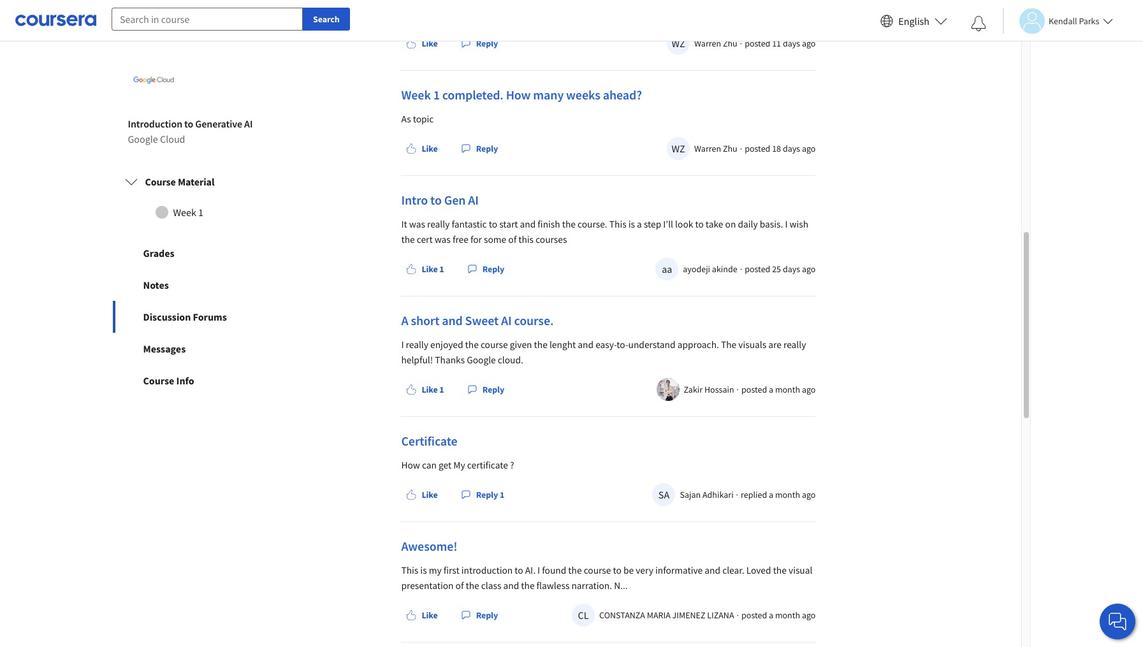 Task type: vqa. For each thing, say whether or not it's contained in the screenshot.
REPLY for A short and Sweet AI course.
yes



Task type: describe. For each thing, give the bounding box(es) containing it.
to left take
[[695, 218, 704, 230]]

course material
[[145, 175, 214, 188]]

google cloud image
[[128, 55, 179, 106]]

step
[[644, 218, 661, 230]]

for
[[470, 233, 482, 245]]

ago for week 1 completed. how many weeks ahead?
[[802, 143, 816, 154]]

completed.
[[442, 87, 504, 103]]

introduction to generative ai google cloud
[[128, 117, 253, 145]]

reply 1
[[476, 489, 504, 500]]

of inside it was really fantastic to start and finish the course.   this is a step i'll look to take on daily basis. i wish the cert was free for some of this courses
[[508, 233, 517, 245]]

adhikari
[[703, 489, 734, 500]]

sweet
[[465, 312, 499, 328]]

intro to gen ai link
[[401, 192, 479, 208]]

this is my first introduction to ai. i found the course to be very informative and clear. loved the visual presentation of the class and the flawless narration. n...
[[401, 564, 813, 592]]

helpful!
[[401, 354, 433, 366]]

1 days from the top
[[783, 38, 800, 49]]

reply for a short and sweet ai course.
[[482, 384, 504, 395]]

visual
[[789, 564, 813, 576]]

to up the some
[[489, 218, 497, 230]]

fantastic
[[452, 218, 487, 230]]

messages link
[[113, 333, 296, 365]]

notes
[[143, 279, 169, 291]]

search button
[[303, 8, 350, 31]]

show notifications image
[[971, 16, 986, 31]]

zakir
[[684, 384, 703, 395]]

i inside i really enjoyed the course given the lenght and easy-to-understand approach. the visuals are really helpful! thanks google cloud.
[[401, 339, 404, 351]]

hossain
[[704, 384, 734, 395]]

n...
[[614, 580, 628, 592]]

this inside it was really fantastic to start and finish the course.   this is a step i'll look to take on daily basis. i wish the cert was free for some of this courses
[[609, 218, 627, 230]]

constanza
[[599, 609, 645, 621]]

like 1 button for short
[[401, 378, 449, 401]]

month for awesome!
[[775, 609, 800, 621]]

warren for · posted 18 days ago
[[694, 143, 721, 154]]

course inside this is my first introduction to ai. i found the course to be very informative and clear. loved the visual presentation of the class and the flawless narration. n...
[[584, 564, 611, 576]]

can
[[422, 459, 437, 471]]

info
[[176, 374, 194, 387]]

certificate link
[[401, 433, 457, 449]]

course. inside it was really fantastic to start and finish the course.   this is a step i'll look to take on daily basis. i wish the cert was free for some of this courses
[[578, 218, 607, 230]]

i inside it was really fantastic to start and finish the course.   this is a step i'll look to take on daily basis. i wish the cert was free for some of this courses
[[785, 218, 788, 230]]

thumbs up image for week
[[406, 143, 417, 154]]

loved
[[746, 564, 771, 576]]

11
[[772, 38, 781, 49]]

ai.
[[525, 564, 536, 576]]

wz for · posted 18 days ago
[[672, 142, 685, 155]]

akinde
[[712, 263, 737, 275]]

the down ai.
[[521, 580, 535, 592]]

enjoyed
[[430, 339, 463, 351]]

certificate
[[467, 459, 508, 471]]

the right finish
[[562, 218, 576, 230]]

reply down 'certificate'
[[476, 489, 498, 500]]

thumbs up image for awesome!
[[406, 610, 417, 620]]

reply link down class on the left
[[456, 604, 503, 627]]

course for course material
[[145, 175, 176, 188]]

cloud
[[160, 133, 185, 145]]

english button
[[876, 0, 953, 41]]

presentation
[[401, 580, 454, 592]]

approach.
[[678, 339, 719, 351]]

weeks
[[566, 87, 600, 103]]

awesome!
[[401, 538, 457, 554]]

i inside this is my first introduction to ai. i found the course to be very informative and clear. loved the visual presentation of the class and the flawless narration. n...
[[538, 564, 540, 576]]

posted for ai
[[745, 263, 770, 275]]

· for week 1 completed. how many weeks ahead?
[[740, 143, 742, 154]]

?
[[510, 459, 514, 471]]

basis.
[[760, 218, 783, 230]]

look
[[675, 218, 693, 230]]

the right given
[[534, 339, 548, 351]]

courses
[[536, 233, 567, 245]]

ayodeji akinde
[[683, 263, 737, 275]]

cloud.
[[498, 354, 523, 366]]

1 vertical spatial was
[[435, 233, 451, 245]]

and up enjoyed
[[442, 312, 463, 328]]

0 vertical spatial was
[[409, 218, 425, 230]]

posted for sweet
[[742, 384, 767, 395]]

ai for intro to gen ai
[[468, 192, 479, 208]]

warren zhu for · posted 18 days ago
[[694, 143, 737, 154]]

grades
[[143, 247, 174, 259]]

· left 11
[[740, 38, 742, 49]]

as topic
[[401, 113, 434, 125]]

introduction
[[128, 117, 182, 130]]

jimenez
[[672, 609, 705, 621]]

days for week 1 completed. how many weeks ahead?
[[783, 143, 800, 154]]

to left gen
[[430, 192, 442, 208]]

· posted 25 days ago
[[740, 263, 816, 275]]

3 thumbs up image from the top
[[406, 490, 417, 500]]

wish
[[790, 218, 809, 230]]

· posted a month ago for awesome!
[[737, 609, 816, 621]]

of inside this is my first introduction to ai. i found the course to be very informative and clear. loved the visual presentation of the class and the flawless narration. n...
[[456, 580, 464, 592]]

25
[[772, 263, 781, 275]]

kendall
[[1049, 15, 1077, 26]]

visuals
[[738, 339, 767, 351]]

sajan adhikari
[[680, 489, 734, 500]]

discussion
[[143, 310, 191, 323]]

is inside it was really fantastic to start and finish the course.   this is a step i'll look to take on daily basis. i wish the cert was free for some of this courses
[[628, 218, 635, 230]]

ago for intro to gen ai
[[802, 263, 816, 275]]

coursera image
[[15, 10, 96, 31]]

lizana
[[707, 609, 734, 621]]

a for a short and sweet ai course.
[[769, 384, 773, 395]]

zhu for · posted 18 days ago
[[723, 143, 737, 154]]

is inside this is my first introduction to ai. i found the course to be very informative and clear. loved the visual presentation of the class and the flawless narration. n...
[[420, 564, 427, 576]]

certificate
[[401, 433, 457, 449]]

parks
[[1079, 15, 1099, 26]]

sa
[[659, 488, 670, 501]]

a short and sweet ai course. link
[[401, 312, 554, 328]]

to left be
[[613, 564, 622, 576]]

grades link
[[113, 237, 296, 269]]

intro
[[401, 192, 428, 208]]

clear.
[[722, 564, 744, 576]]

like for · posted 11 days ago
[[422, 38, 438, 49]]

easy-
[[596, 339, 617, 351]]

like for · posted 18 days ago
[[422, 143, 438, 154]]

reply for intro to gen ai
[[482, 263, 504, 275]]

course info
[[143, 374, 194, 387]]

1 vertical spatial course.
[[514, 312, 554, 328]]

help center image
[[1110, 614, 1125, 629]]

english
[[899, 14, 930, 27]]

start
[[499, 218, 518, 230]]

this
[[519, 233, 534, 245]]

be
[[623, 564, 634, 576]]

discussion forums
[[143, 310, 227, 323]]

take
[[706, 218, 723, 230]]

reply link for ai
[[462, 258, 510, 281]]

i really enjoyed the course given the lenght and easy-to-understand approach. the visuals are really helpful! thanks google cloud.
[[401, 339, 806, 366]]

ahead?
[[603, 87, 642, 103]]

class
[[481, 580, 501, 592]]

kendall parks button
[[1003, 8, 1113, 33]]



Task type: locate. For each thing, give the bounding box(es) containing it.
· for intro to gen ai
[[740, 263, 742, 275]]

topic
[[413, 113, 434, 125]]

course left "info"
[[143, 374, 174, 387]]

ai inside the introduction to generative ai google cloud
[[244, 117, 253, 130]]

course inside i really enjoyed the course given the lenght and easy-to-understand approach. the visuals are really helpful! thanks google cloud.
[[481, 339, 508, 351]]

1 horizontal spatial of
[[508, 233, 517, 245]]

0 vertical spatial how
[[506, 87, 531, 103]]

like 1 button down helpful!
[[401, 378, 449, 401]]

thumbs up image
[[406, 38, 417, 48], [406, 264, 417, 274], [406, 610, 417, 620]]

and left clear.
[[705, 564, 720, 576]]

really
[[427, 218, 450, 230], [406, 339, 428, 351], [784, 339, 806, 351]]

2 vertical spatial thumbs up image
[[406, 610, 417, 620]]

0 horizontal spatial was
[[409, 218, 425, 230]]

really up helpful!
[[406, 339, 428, 351]]

to up cloud
[[184, 117, 193, 130]]

zakir hossain avatar image
[[656, 378, 679, 401]]

3 month from the top
[[775, 609, 800, 621]]

2 month from the top
[[775, 489, 800, 500]]

the
[[562, 218, 576, 230], [401, 233, 415, 245], [465, 339, 479, 351], [534, 339, 548, 351], [568, 564, 582, 576], [773, 564, 787, 576], [466, 580, 479, 592], [521, 580, 535, 592]]

the
[[721, 339, 737, 351]]

ago
[[802, 38, 816, 49], [802, 143, 816, 154], [802, 263, 816, 275], [802, 384, 816, 395], [802, 489, 816, 500], [802, 609, 816, 621]]

1 horizontal spatial ai
[[468, 192, 479, 208]]

course. right finish
[[578, 218, 607, 230]]

thumbs up image for intro to gen ai
[[406, 264, 417, 274]]

week 1 completed. how many weeks ahead?
[[401, 87, 642, 103]]

2 warren from the top
[[694, 143, 721, 154]]

zhu left 11
[[723, 38, 737, 49]]

and up this at the left
[[520, 218, 536, 230]]

narration.
[[572, 580, 612, 592]]

0 vertical spatial warren
[[694, 38, 721, 49]]

2 · posted a month ago from the top
[[737, 609, 816, 621]]

6 like from the top
[[422, 609, 438, 621]]

warren zhu left 11
[[694, 38, 737, 49]]

0 vertical spatial warren zhu
[[694, 38, 737, 49]]

like button for certificate
[[401, 483, 443, 506]]

thumbs up image down as
[[406, 143, 417, 154]]

i left 'wish'
[[785, 218, 788, 230]]

course left material
[[145, 175, 176, 188]]

2 wz from the top
[[672, 142, 685, 155]]

i'll
[[663, 218, 673, 230]]

like 1 button down 'cert'
[[401, 258, 449, 281]]

1 vertical spatial · posted a month ago
[[737, 609, 816, 621]]

0 vertical spatial course
[[145, 175, 176, 188]]

reply link down 'cloud.'
[[462, 378, 510, 401]]

zhu for · posted 11 days ago
[[723, 38, 737, 49]]

2 horizontal spatial ai
[[501, 312, 512, 328]]

thumbs up image for a
[[406, 384, 417, 395]]

0 horizontal spatial course.
[[514, 312, 554, 328]]

notes link
[[113, 269, 296, 301]]

course.
[[578, 218, 607, 230], [514, 312, 554, 328]]

0 vertical spatial google
[[128, 133, 158, 145]]

6 ago from the top
[[802, 609, 816, 621]]

intro to gen ai
[[401, 192, 479, 208]]

week for week 1 completed. how many weeks ahead?
[[401, 87, 431, 103]]

1 vertical spatial thumbs up image
[[406, 384, 417, 395]]

this inside this is my first introduction to ai. i found the course to be very informative and clear. loved the visual presentation of the class and the flawless narration. n...
[[401, 564, 418, 576]]

1 wz from the top
[[672, 37, 685, 50]]

thumbs up image up awesome!
[[406, 490, 417, 500]]

2 vertical spatial ai
[[501, 312, 512, 328]]

2 like 1 from the top
[[422, 384, 444, 395]]

how can get my certificate ?
[[401, 459, 514, 471]]

posted left 18
[[745, 143, 770, 154]]

like 1 for short
[[422, 384, 444, 395]]

like 1 down helpful!
[[422, 384, 444, 395]]

google inside the introduction to generative ai google cloud
[[128, 133, 158, 145]]

a for awesome!
[[769, 609, 773, 621]]

was right it
[[409, 218, 425, 230]]

course
[[481, 339, 508, 351], [584, 564, 611, 576]]

0 vertical spatial thumbs up image
[[406, 143, 417, 154]]

posted for how
[[745, 143, 770, 154]]

1 vertical spatial wz
[[672, 142, 685, 155]]

1 vertical spatial warren
[[694, 143, 721, 154]]

5 like from the top
[[422, 489, 438, 500]]

course inside dropdown button
[[145, 175, 176, 188]]

1 thumbs up image from the top
[[406, 38, 417, 48]]

and left 'easy-'
[[578, 339, 594, 351]]

google down introduction
[[128, 133, 158, 145]]

month right replied
[[775, 489, 800, 500]]

1 vertical spatial like 1
[[422, 384, 444, 395]]

0 vertical spatial like 1
[[422, 263, 444, 275]]

and inside it was really fantastic to start and finish the course.   this is a step i'll look to take on daily basis. i wish the cert was free for some of this courses
[[520, 218, 536, 230]]

1 vertical spatial how
[[401, 459, 420, 471]]

messages
[[143, 342, 186, 355]]

4 ago from the top
[[802, 384, 816, 395]]

the right found
[[568, 564, 582, 576]]

understand
[[628, 339, 676, 351]]

ai for introduction to generative ai google cloud
[[244, 117, 253, 130]]

days right 11
[[783, 38, 800, 49]]

reply link for how
[[456, 137, 503, 160]]

reply link for sweet
[[462, 378, 510, 401]]

wz
[[672, 37, 685, 50], [672, 142, 685, 155]]

· right akinde
[[740, 263, 742, 275]]

· posted 11 days ago
[[740, 38, 816, 49]]

days for intro to gen ai
[[783, 263, 800, 275]]

this
[[609, 218, 627, 230], [401, 564, 418, 576]]

course up 'cloud.'
[[481, 339, 508, 351]]

week 1 completed. how many weeks ahead? link
[[401, 87, 642, 103]]

month for a short and sweet ai course.
[[775, 384, 800, 395]]

posted right hossain
[[742, 384, 767, 395]]

month for certificate
[[775, 489, 800, 500]]

wz for · posted 11 days ago
[[672, 37, 685, 50]]

1 vertical spatial google
[[467, 354, 496, 366]]

ago for awesome!
[[802, 609, 816, 621]]

i right ai.
[[538, 564, 540, 576]]

0 horizontal spatial ai
[[244, 117, 253, 130]]

thumbs up image
[[406, 143, 417, 154], [406, 384, 417, 395], [406, 490, 417, 500]]

0 vertical spatial days
[[783, 38, 800, 49]]

this left step
[[609, 218, 627, 230]]

are
[[768, 339, 782, 351]]

chat with us image
[[1107, 611, 1128, 632]]

material
[[178, 175, 214, 188]]

course. up given
[[514, 312, 554, 328]]

free
[[453, 233, 469, 245]]

0 horizontal spatial this
[[401, 564, 418, 576]]

of down first
[[456, 580, 464, 592]]

1 vertical spatial like 1 button
[[401, 378, 449, 401]]

0 horizontal spatial how
[[401, 459, 420, 471]]

and
[[520, 218, 536, 230], [442, 312, 463, 328], [578, 339, 594, 351], [705, 564, 720, 576], [503, 580, 519, 592]]

posted left 25
[[745, 263, 770, 275]]

reply for awesome!
[[476, 609, 498, 621]]

1 vertical spatial course
[[143, 374, 174, 387]]

thumbs up image down helpful!
[[406, 384, 417, 395]]

week for week 1
[[173, 206, 196, 219]]

warren zhu for · posted 11 days ago
[[694, 38, 737, 49]]

0 horizontal spatial of
[[456, 580, 464, 592]]

2 vertical spatial i
[[538, 564, 540, 576]]

ago for a short and sweet ai course.
[[802, 384, 816, 395]]

posted
[[745, 38, 770, 49], [745, 143, 770, 154], [745, 263, 770, 275], [742, 384, 767, 395], [742, 609, 767, 621]]

0 vertical spatial like 1 button
[[401, 258, 449, 281]]

1 · posted a month ago from the top
[[737, 384, 816, 395]]

how left many
[[506, 87, 531, 103]]

· right hossain
[[737, 384, 739, 395]]

1 ago from the top
[[802, 38, 816, 49]]

replied
[[741, 489, 767, 500]]

1 zhu from the top
[[723, 38, 737, 49]]

4 like button from the top
[[401, 604, 443, 627]]

2 vertical spatial days
[[783, 263, 800, 275]]

2 thumbs up image from the top
[[406, 384, 417, 395]]

to
[[184, 117, 193, 130], [430, 192, 442, 208], [489, 218, 497, 230], [695, 218, 704, 230], [515, 564, 523, 576], [613, 564, 622, 576]]

like 1 button for to
[[401, 258, 449, 281]]

a
[[401, 312, 408, 328]]

this up presentation
[[401, 564, 418, 576]]

given
[[510, 339, 532, 351]]

1 vertical spatial is
[[420, 564, 427, 576]]

month down visual
[[775, 609, 800, 621]]

thanks
[[435, 354, 465, 366]]

the down it
[[401, 233, 415, 245]]

0 vertical spatial thumbs up image
[[406, 38, 417, 48]]

1 vertical spatial month
[[775, 489, 800, 500]]

finish
[[538, 218, 560, 230]]

posted left 11
[[745, 38, 770, 49]]

is left step
[[628, 218, 635, 230]]

3 like from the top
[[422, 263, 438, 275]]

like 1
[[422, 263, 444, 275], [422, 384, 444, 395]]

like 1 down 'cert'
[[422, 263, 444, 275]]

1 horizontal spatial was
[[435, 233, 451, 245]]

1 horizontal spatial this
[[609, 218, 627, 230]]

ago for certificate
[[802, 489, 816, 500]]

warren zhu left 18
[[694, 143, 737, 154]]

it was really fantastic to start and finish the course.   this is a step i'll look to take on daily basis. i wish the cert was free for some of this courses
[[401, 218, 809, 245]]

discussion forums link
[[113, 301, 296, 333]]

· left replied
[[736, 489, 738, 500]]

reply link down completed.
[[456, 137, 503, 160]]

reply down class on the left
[[476, 609, 498, 621]]

a short and sweet ai course.
[[401, 312, 554, 328]]

get
[[439, 459, 452, 471]]

is left my on the bottom left
[[420, 564, 427, 576]]

0 vertical spatial week
[[401, 87, 431, 103]]

of left this at the left
[[508, 233, 517, 245]]

and inside i really enjoyed the course given the lenght and easy-to-understand approach. the visuals are really helpful! thanks google cloud.
[[578, 339, 594, 351]]

flawless
[[537, 580, 570, 592]]

i
[[785, 218, 788, 230], [401, 339, 404, 351], [538, 564, 540, 576]]

· for certificate
[[736, 489, 738, 500]]

1 vertical spatial zhu
[[723, 143, 737, 154]]

introduction
[[461, 564, 513, 576]]

to-
[[617, 339, 628, 351]]

google inside i really enjoyed the course given the lenght and easy-to-understand approach. the visuals are really helpful! thanks google cloud.
[[467, 354, 496, 366]]

3 thumbs up image from the top
[[406, 610, 417, 620]]

reply down completed.
[[476, 143, 498, 154]]

days right 18
[[783, 143, 800, 154]]

like for · replied a month ago
[[422, 489, 438, 500]]

1 horizontal spatial course.
[[578, 218, 607, 230]]

1 like 1 button from the top
[[401, 258, 449, 281]]

0 vertical spatial month
[[775, 384, 800, 395]]

0 vertical spatial course.
[[578, 218, 607, 230]]

2 vertical spatial thumbs up image
[[406, 490, 417, 500]]

reply down 'cloud.'
[[482, 384, 504, 395]]

0 vertical spatial ai
[[244, 117, 253, 130]]

0 horizontal spatial google
[[128, 133, 158, 145]]

1 like 1 from the top
[[422, 263, 444, 275]]

a inside it was really fantastic to start and finish the course.   this is a step i'll look to take on daily basis. i wish the cert was free for some of this courses
[[637, 218, 642, 230]]

i up helpful!
[[401, 339, 404, 351]]

forums
[[193, 310, 227, 323]]

0 horizontal spatial i
[[401, 339, 404, 351]]

2 like 1 button from the top
[[401, 378, 449, 401]]

really inside it was really fantastic to start and finish the course.   this is a step i'll look to take on daily basis. i wish the cert was free for some of this courses
[[427, 218, 450, 230]]

thumbs up image inside like 1 button
[[406, 264, 417, 274]]

· for awesome!
[[737, 609, 739, 621]]

google
[[128, 133, 158, 145], [467, 354, 496, 366]]

1 thumbs up image from the top
[[406, 143, 417, 154]]

· replied a month ago
[[736, 489, 816, 500]]

0 horizontal spatial course
[[481, 339, 508, 351]]

·
[[740, 38, 742, 49], [740, 143, 742, 154], [740, 263, 742, 275], [737, 384, 739, 395], [736, 489, 738, 500], [737, 609, 739, 621]]

posted right 'lizana'
[[742, 609, 767, 621]]

a
[[637, 218, 642, 230], [769, 384, 773, 395], [769, 489, 773, 500], [769, 609, 773, 621]]

a for certificate
[[769, 489, 773, 500]]

ai right gen
[[468, 192, 479, 208]]

informative
[[655, 564, 703, 576]]

course up narration.
[[584, 564, 611, 576]]

0 horizontal spatial is
[[420, 564, 427, 576]]

0 vertical spatial i
[[785, 218, 788, 230]]

ai right generative
[[244, 117, 253, 130]]

reply link up completed.
[[456, 32, 503, 55]]

a down loved in the bottom right of the page
[[769, 609, 773, 621]]

zakir hossain
[[684, 384, 734, 395]]

2 vertical spatial month
[[775, 609, 800, 621]]

2 zhu from the top
[[723, 143, 737, 154]]

1 horizontal spatial week
[[401, 87, 431, 103]]

warren for · posted 11 days ago
[[694, 38, 721, 49]]

week down course material on the top of page
[[173, 206, 196, 219]]

· for a short and sweet ai course.
[[737, 384, 739, 395]]

1 horizontal spatial how
[[506, 87, 531, 103]]

course material button
[[114, 164, 294, 200]]

reply down the some
[[482, 263, 504, 275]]

· posted a month ago down are
[[737, 384, 816, 395]]

2 like button from the top
[[401, 137, 443, 160]]

2 ago from the top
[[802, 143, 816, 154]]

2 like from the top
[[422, 143, 438, 154]]

1 vertical spatial ai
[[468, 192, 479, 208]]

· posted a month ago for a short and sweet ai course.
[[737, 384, 816, 395]]

0 vertical spatial zhu
[[723, 38, 737, 49]]

1 like from the top
[[422, 38, 438, 49]]

2 days from the top
[[783, 143, 800, 154]]

really right are
[[784, 339, 806, 351]]

course inside 'link'
[[143, 374, 174, 387]]

reply for week 1 completed. how many weeks ahead?
[[476, 143, 498, 154]]

3 days from the top
[[783, 263, 800, 275]]

generative
[[195, 117, 242, 130]]

1 vertical spatial days
[[783, 143, 800, 154]]

like button for awesome!
[[401, 604, 443, 627]]

maria
[[647, 609, 671, 621]]

really up 'cert'
[[427, 218, 450, 230]]

first
[[444, 564, 459, 576]]

1 warren from the top
[[694, 38, 721, 49]]

18
[[772, 143, 781, 154]]

google left 'cloud.'
[[467, 354, 496, 366]]

reply 1 link
[[456, 483, 510, 506]]

0 vertical spatial of
[[508, 233, 517, 245]]

1 horizontal spatial google
[[467, 354, 496, 366]]

3 like button from the top
[[401, 483, 443, 506]]

zhu left 18
[[723, 143, 737, 154]]

the left visual
[[773, 564, 787, 576]]

0 horizontal spatial week
[[173, 206, 196, 219]]

like 1 for to
[[422, 263, 444, 275]]

a down are
[[769, 384, 773, 395]]

month
[[775, 384, 800, 395], [775, 489, 800, 500], [775, 609, 800, 621]]

0 vertical spatial this
[[609, 218, 627, 230]]

1 vertical spatial thumbs up image
[[406, 264, 417, 274]]

· posted a month ago down loved in the bottom right of the page
[[737, 609, 816, 621]]

like button for week 1 completed. how many weeks ahead?
[[401, 137, 443, 160]]

1 vertical spatial week
[[173, 206, 196, 219]]

week 1 link
[[125, 200, 284, 225]]

a left step
[[637, 218, 642, 230]]

to left ai.
[[515, 564, 523, 576]]

ai right sweet
[[501, 312, 512, 328]]

0 vertical spatial course
[[481, 339, 508, 351]]

days right 25
[[783, 263, 800, 275]]

1 horizontal spatial i
[[538, 564, 540, 576]]

very
[[636, 564, 653, 576]]

1 horizontal spatial is
[[628, 218, 635, 230]]

month down are
[[775, 384, 800, 395]]

1 vertical spatial course
[[584, 564, 611, 576]]

1 vertical spatial this
[[401, 564, 418, 576]]

0 vertical spatial is
[[628, 218, 635, 230]]

1 vertical spatial warren zhu
[[694, 143, 737, 154]]

Search in course text field
[[112, 8, 303, 31]]

a right replied
[[769, 489, 773, 500]]

5 ago from the top
[[802, 489, 816, 500]]

2 thumbs up image from the top
[[406, 264, 417, 274]]

reply up completed.
[[476, 38, 498, 49]]

how left can
[[401, 459, 420, 471]]

many
[[533, 87, 564, 103]]

week
[[401, 87, 431, 103], [173, 206, 196, 219]]

like 1 button
[[401, 258, 449, 281], [401, 378, 449, 401]]

course info link
[[113, 365, 296, 397]]

1 warren zhu from the top
[[694, 38, 737, 49]]

1 month from the top
[[775, 384, 800, 395]]

reply link down the some
[[462, 258, 510, 281]]

0 vertical spatial wz
[[672, 37, 685, 50]]

0 vertical spatial · posted a month ago
[[737, 384, 816, 395]]

1 vertical spatial i
[[401, 339, 404, 351]]

awesome! link
[[401, 538, 457, 554]]

found
[[542, 564, 566, 576]]

course for course info
[[143, 374, 174, 387]]

· left 18
[[740, 143, 742, 154]]

sajan
[[680, 489, 701, 500]]

the down "a short and sweet ai course." link
[[465, 339, 479, 351]]

1 like button from the top
[[401, 32, 443, 55]]

1 vertical spatial of
[[456, 580, 464, 592]]

· right 'lizana'
[[737, 609, 739, 621]]

to inside the introduction to generative ai google cloud
[[184, 117, 193, 130]]

was right 'cert'
[[435, 233, 451, 245]]

2 warren zhu from the top
[[694, 143, 737, 154]]

3 ago from the top
[[802, 263, 816, 275]]

and right class on the left
[[503, 580, 519, 592]]

4 like from the top
[[422, 384, 438, 395]]

week up as topic
[[401, 87, 431, 103]]

the left class on the left
[[466, 580, 479, 592]]

like for · posted a month ago
[[422, 609, 438, 621]]

1 horizontal spatial course
[[584, 564, 611, 576]]

2 horizontal spatial i
[[785, 218, 788, 230]]



